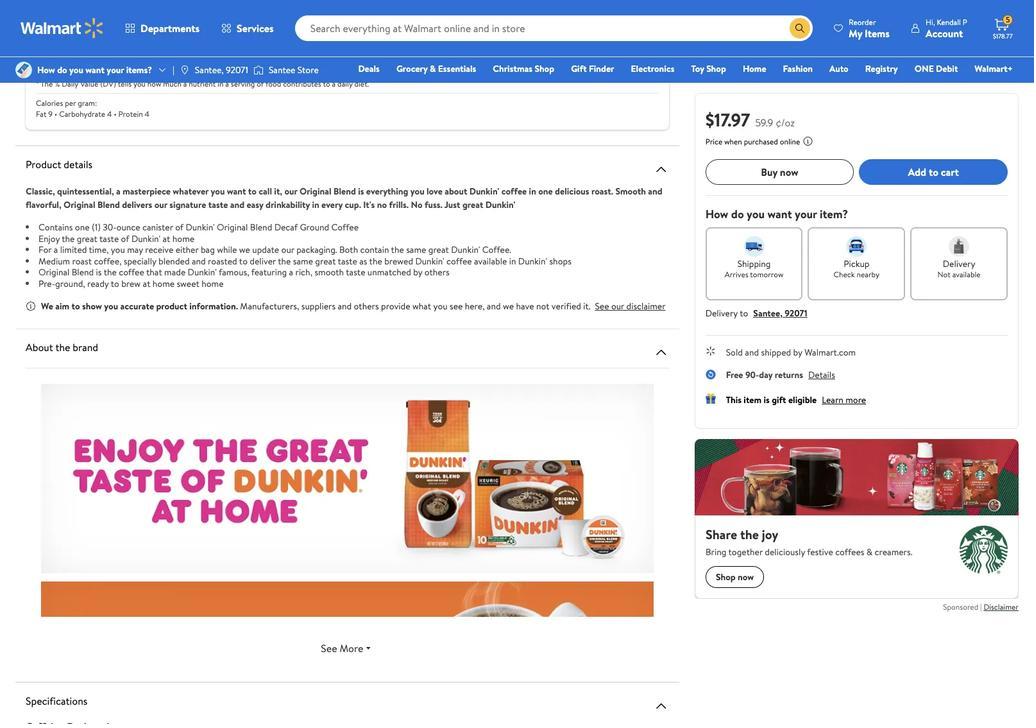 Task type: describe. For each thing, give the bounding box(es) containing it.
dunkin' right brewed
[[416, 255, 445, 267]]

delivery for not
[[944, 257, 976, 270]]

christmas
[[493, 62, 533, 75]]

2 horizontal spatial is
[[764, 394, 770, 406]]

$17.97
[[706, 107, 751, 132]]

0 horizontal spatial coffee
[[119, 266, 144, 279]]

that
[[146, 266, 162, 279]]

total fat
[[37, 7, 75, 21]]

call
[[259, 185, 272, 198]]

made
[[164, 266, 186, 279]]

our left "disclaimer"
[[612, 300, 625, 313]]

smooth
[[616, 185, 646, 198]]

a right for
[[54, 243, 58, 256]]

debit
[[937, 62, 959, 75]]

sponsored
[[944, 602, 979, 612]]

2 4 from the left
[[145, 108, 150, 119]]

grocery & essentials link
[[391, 62, 482, 76]]

brand
[[73, 340, 98, 354]]

to left santee, 92071 button
[[740, 307, 749, 320]]

blend up 30-
[[98, 198, 120, 211]]

in left every
[[312, 198, 320, 211]]

product details image
[[654, 162, 669, 177]]

now
[[781, 165, 799, 179]]

toy shop
[[692, 62, 727, 75]]

$17.97 59.9 ¢/oz
[[706, 107, 795, 132]]

0% for total carbohydrate
[[645, 28, 658, 42]]

¢/oz
[[776, 116, 795, 130]]

classic,
[[26, 185, 55, 198]]

santee store
[[269, 64, 319, 76]]

taste left the as
[[338, 255, 357, 267]]

to left daily
[[323, 78, 330, 89]]

total for total carbohydrate
[[37, 28, 58, 42]]

one inside contains one (1) 30-ounce canister of dunkin' original blend decaf ground coffee enjoy the great taste of dunkin' at home for a limited time, you may receive either bag while we update our packaging. both contain the same great dunkin' coffee. medium roast coffee, specially blended and roasted to deliver the same great taste as the brewed dunkin' coffee available in dunkin' shops original blend is the coffee that made dunkin' famous, featuring a rich, smooth taste unmatched by others pre-ground, ready to brew at home sweet home
[[75, 221, 90, 234]]

available inside contains one (1) 30-ounce canister of dunkin' original blend decaf ground coffee enjoy the great taste of dunkin' at home for a limited time, you may receive either bag while we update our packaging. both contain the same great dunkin' coffee. medium roast coffee, specially blended and roasted to deliver the same great taste as the brewed dunkin' coffee available in dunkin' shops original blend is the coffee that made dunkin' famous, featuring a rich, smooth taste unmatched by others pre-ground, ready to brew at home sweet home
[[474, 255, 507, 267]]

disclaimer
[[627, 300, 666, 313]]

a left 'rich,' on the top left of the page
[[289, 266, 293, 279]]

you up intent image for shipping
[[747, 206, 765, 222]]

purchased
[[745, 136, 779, 147]]

rich,
[[296, 266, 313, 279]]

signature
[[170, 198, 206, 211]]

0% for total fat
[[645, 7, 658, 21]]

1 horizontal spatial we
[[503, 300, 514, 313]]

services
[[237, 21, 274, 35]]

gifting made easy image
[[706, 394, 716, 404]]

we inside contains one (1) 30-ounce canister of dunkin' original blend decaf ground coffee enjoy the great taste of dunkin' at home for a limited time, you may receive either bag while we update our packaging. both contain the same great dunkin' coffee. medium roast coffee, specially blended and roasted to deliver the same great taste as the brewed dunkin' coffee available in dunkin' shops original blend is the coffee that made dunkin' famous, featuring a rich, smooth taste unmatched by others pre-ground, ready to brew at home sweet home
[[239, 243, 250, 256]]

easy
[[247, 198, 264, 211]]

coffee inside classic, quintessential, a masterpiece whatever you want to call it, our original blend is everything you love about dunkin' coffee in one delicious roast. smooth and flavorful, original blend delivers our signature taste and easy drinkability in every cup. it's no frills. no fuss. just great dunkin'
[[502, 185, 527, 198]]

total carbohydrate
[[37, 28, 123, 42]]

blend up update
[[250, 221, 272, 234]]

classic, quintessential, a masterpiece whatever you want to call it, our original blend is everything you love about dunkin' coffee in one delicious roast. smooth and flavorful, original blend delivers our signature taste and easy drinkability in every cup. it's no frills. no fuss. just great dunkin'
[[26, 185, 663, 211]]

* the % daily value (dv) tells you how much a nutrient in a serving of food contributes to a daily diet.
[[36, 78, 369, 89]]

5
[[1007, 14, 1011, 25]]

others inside contains one (1) 30-ounce canister of dunkin' original blend decaf ground coffee enjoy the great taste of dunkin' at home for a limited time, you may receive either bag while we update our packaging. both contain the same great dunkin' coffee. medium roast coffee, specially blended and roasted to deliver the same great taste as the brewed dunkin' coffee available in dunkin' shops original blend is the coffee that made dunkin' famous, featuring a rich, smooth taste unmatched by others pre-ground, ready to brew at home sweet home
[[425, 266, 450, 279]]

dunkin' right about
[[470, 185, 500, 198]]

toy
[[692, 62, 705, 75]]

check
[[834, 269, 856, 280]]

time,
[[89, 243, 109, 256]]

not
[[938, 269, 951, 280]]

it,
[[274, 185, 283, 198]]

0 horizontal spatial at
[[143, 277, 151, 290]]

carbohydrate inside calories per gram: fat 9 • carbohydrate 4 • protein 4
[[59, 108, 105, 119]]

tells
[[118, 78, 132, 89]]

the left brew
[[104, 266, 117, 279]]

disclaimer button
[[984, 602, 1019, 612]]

this item is gift eligible learn more
[[727, 394, 867, 406]]

about the brand image
[[654, 345, 669, 360]]

serving
[[231, 78, 255, 89]]

flavorful,
[[26, 198, 61, 211]]

we
[[41, 300, 53, 313]]

fat inside calories per gram: fat 9 • carbohydrate 4 • protein 4
[[36, 108, 47, 119]]

just
[[445, 198, 461, 211]]

free
[[727, 369, 744, 381]]

per
[[65, 98, 76, 108]]

walmart image
[[21, 18, 104, 39]]

1 horizontal spatial by
[[794, 346, 803, 359]]

delivery to santee, 92071
[[706, 307, 808, 320]]

auto
[[830, 62, 849, 75]]

more
[[846, 394, 867, 406]]

1 horizontal spatial at
[[163, 232, 170, 245]]

you down items?
[[134, 78, 146, 89]]

p
[[964, 16, 968, 27]]

in down santee, 92071
[[218, 78, 224, 89]]

unmatched
[[368, 266, 411, 279]]

how
[[148, 78, 161, 89]]

and right here,
[[487, 300, 501, 313]]

and down product details icon
[[649, 185, 663, 198]]

search icon image
[[795, 23, 806, 33]]

by inside contains one (1) 30-ounce canister of dunkin' original blend decaf ground coffee enjoy the great taste of dunkin' at home for a limited time, you may receive either bag while we update our packaging. both contain the same great dunkin' coffee. medium roast coffee, specially blended and roasted to deliver the same great taste as the brewed dunkin' coffee available in dunkin' shops original blend is the coffee that made dunkin' famous, featuring a rich, smooth taste unmatched by others pre-ground, ready to brew at home sweet home
[[414, 266, 423, 279]]

santee, 92071 button
[[754, 307, 808, 320]]

want for how do you want your item?
[[768, 206, 793, 222]]

you up daily
[[69, 64, 83, 76]]

sponsored | disclaimer
[[944, 602, 1019, 612]]

1 • from the left
[[54, 108, 57, 119]]

a right much
[[183, 78, 187, 89]]

how do you want your items?
[[37, 64, 152, 76]]

deals
[[359, 62, 380, 75]]

grocery
[[397, 62, 428, 75]]

as
[[360, 255, 368, 267]]

no
[[377, 198, 387, 211]]

original up every
[[300, 185, 332, 198]]

roast.
[[592, 185, 614, 198]]

your for items?
[[107, 64, 124, 76]]

and left 'easy'
[[230, 198, 245, 211]]

aim
[[55, 300, 69, 313]]

great up roast
[[77, 232, 98, 245]]

free 90-day returns details
[[727, 369, 836, 381]]

1 horizontal spatial coffee
[[447, 255, 472, 267]]

1 horizontal spatial of
[[175, 221, 184, 234]]

registry link
[[860, 62, 904, 76]]

want for how do you want your items?
[[86, 64, 105, 76]]

original up while
[[217, 221, 248, 234]]

home up blended
[[173, 232, 195, 245]]

do for how do you want your item?
[[732, 206, 745, 222]]

shop for toy shop
[[707, 62, 727, 75]]

hi,
[[926, 16, 936, 27]]

it's
[[364, 198, 375, 211]]

 image for how do you want your items?
[[15, 62, 32, 78]]

dunkin' up specially
[[132, 232, 161, 245]]

santee, 92071
[[195, 64, 248, 76]]

0 horizontal spatial protein
[[37, 49, 69, 64]]

a down santee, 92071
[[226, 78, 229, 89]]

arrives
[[725, 269, 749, 280]]

to inside button
[[930, 165, 939, 179]]

dunkin' up bag at the left top of the page
[[186, 221, 215, 234]]

to left brew
[[111, 277, 119, 290]]

kendall
[[938, 16, 962, 27]]

you right show
[[104, 300, 118, 313]]

hi, kendall p account
[[926, 16, 968, 40]]

one inside classic, quintessential, a masterpiece whatever you want to call it, our original blend is everything you love about dunkin' coffee in one delicious roast. smooth and flavorful, original blend delivers our signature taste and easy drinkability in every cup. it's no frills. no fuss. just great dunkin'
[[539, 185, 553, 198]]

in left the delicious
[[529, 185, 537, 198]]

original down quintessential,
[[64, 198, 95, 211]]

cup.
[[345, 198, 361, 211]]

legal information image
[[803, 136, 814, 146]]

to right aim
[[72, 300, 80, 313]]

90-
[[746, 369, 760, 381]]

to left the deliver
[[239, 255, 248, 267]]

nearby
[[857, 269, 880, 280]]

value
[[80, 78, 98, 89]]

dunkin' up coffee.
[[486, 198, 516, 211]]

0g for carbohydrate
[[130, 28, 142, 42]]

product
[[156, 300, 187, 313]]

show
[[82, 300, 102, 313]]

your for item?
[[795, 206, 818, 222]]

both
[[340, 243, 358, 256]]

sold and shipped by walmart.com
[[727, 346, 856, 359]]

1 vertical spatial |
[[981, 602, 983, 612]]

and inside contains one (1) 30-ounce canister of dunkin' original blend decaf ground coffee enjoy the great taste of dunkin' at home for a limited time, you may receive either bag while we update our packaging. both contain the same great dunkin' coffee. medium roast coffee, specially blended and roasted to deliver the same great taste as the brewed dunkin' coffee available in dunkin' shops original blend is the coffee that made dunkin' famous, featuring a rich, smooth taste unmatched by others pre-ground, ready to brew at home sweet home
[[192, 255, 206, 267]]

information.
[[190, 300, 238, 313]]

essentials
[[438, 62, 477, 75]]

receive
[[145, 243, 174, 256]]

1 vertical spatial others
[[354, 300, 379, 313]]

masterpiece
[[123, 185, 171, 198]]

blend down limited
[[72, 266, 94, 279]]

coffee
[[332, 221, 359, 234]]

canister
[[143, 221, 173, 234]]

intent image for delivery image
[[950, 236, 970, 257]]

intent image for pickup image
[[847, 236, 868, 257]]

we aim to show you accurate product information. manufacturers, suppliers and others provide what you see here, and we have not verified it. see our disclaimer
[[41, 300, 666, 313]]

see our disclaimer button
[[595, 300, 666, 313]]

contains
[[39, 221, 73, 234]]

gift finder
[[571, 62, 615, 75]]



Task type: vqa. For each thing, say whether or not it's contained in the screenshot.
THE AUTOMOTIVE TIRES LINK
no



Task type: locate. For each thing, give the bounding box(es) containing it.
2 vertical spatial 0g
[[77, 49, 89, 64]]

shop right toy
[[707, 62, 727, 75]]

delicious
[[555, 185, 590, 198]]

0 vertical spatial others
[[425, 266, 450, 279]]

santee, down tomorrow on the top right of page
[[754, 307, 783, 320]]

0 vertical spatial 0g
[[83, 7, 94, 21]]

santee, up '* the % daily value (dv) tells you how much a nutrient in a serving of food contributes to a daily diet.'
[[195, 64, 224, 76]]

1 vertical spatial at
[[143, 277, 151, 290]]

every
[[322, 198, 343, 211]]

0 vertical spatial carbohydrate
[[61, 28, 123, 42]]

coffee,
[[94, 255, 122, 267]]

quintessential,
[[57, 185, 114, 198]]

ounce
[[117, 221, 140, 234]]

pickup
[[844, 257, 870, 270]]

Search search field
[[295, 15, 813, 41]]

buy
[[762, 165, 778, 179]]

0 vertical spatial |
[[173, 64, 175, 76]]

while
[[217, 243, 237, 256]]

0 horizontal spatial your
[[107, 64, 124, 76]]

• right gram:
[[114, 108, 117, 119]]

is inside classic, quintessential, a masterpiece whatever you want to call it, our original blend is everything you love about dunkin' coffee in one delicious roast. smooth and flavorful, original blend delivers our signature taste and easy drinkability in every cup. it's no frills. no fuss. just great dunkin'
[[358, 185, 364, 198]]

shop right christmas
[[535, 62, 555, 75]]

1 horizontal spatial •
[[114, 108, 117, 119]]

1 vertical spatial fat
[[36, 108, 47, 119]]

0 vertical spatial total
[[37, 7, 58, 21]]

details button
[[809, 369, 836, 381]]

5 $178.77
[[994, 14, 1014, 40]]

fat left 9
[[36, 108, 47, 119]]

taste up coffee, on the top left
[[100, 232, 119, 245]]

one left (1)
[[75, 221, 90, 234]]

want down buy now button
[[768, 206, 793, 222]]

want up value
[[86, 64, 105, 76]]

original down for
[[39, 266, 70, 279]]

one debit link
[[910, 62, 965, 76]]

home up product at the left top of the page
[[153, 277, 175, 290]]

2 • from the left
[[114, 108, 117, 119]]

1 horizontal spatial is
[[358, 185, 364, 198]]

1 horizontal spatial see
[[595, 300, 610, 313]]

0 horizontal spatial by
[[414, 266, 423, 279]]

1 shop from the left
[[535, 62, 555, 75]]

the right the deliver
[[278, 255, 291, 267]]

carbohydrate up how do you want your items?
[[61, 28, 123, 42]]

eligible
[[789, 394, 817, 406]]

 image for santee store
[[254, 64, 264, 76]]

walmart.com
[[805, 346, 856, 359]]

0 horizontal spatial others
[[354, 300, 379, 313]]

0 vertical spatial want
[[86, 64, 105, 76]]

0 vertical spatial at
[[163, 232, 170, 245]]

great right 'rich,' on the top left of the page
[[315, 255, 336, 267]]

1 vertical spatial 0g
[[130, 28, 142, 42]]

the right the as
[[370, 255, 383, 267]]

1 vertical spatial carbohydrate
[[59, 108, 105, 119]]

1 horizontal spatial 4
[[145, 108, 150, 119]]

of left food
[[257, 78, 264, 89]]

others left the provide
[[354, 300, 379, 313]]

registry
[[866, 62, 899, 75]]

0 horizontal spatial do
[[57, 64, 67, 76]]

2 shop from the left
[[707, 62, 727, 75]]

coffee left coffee.
[[447, 255, 472, 267]]

1 vertical spatial one
[[75, 221, 90, 234]]

1 vertical spatial protein
[[118, 108, 143, 119]]

| left disclaimer
[[981, 602, 983, 612]]

same up unmatched on the top left
[[406, 243, 427, 256]]

cart
[[942, 165, 960, 179]]

shop inside christmas shop link
[[535, 62, 555, 75]]

accurate
[[120, 300, 154, 313]]

our right update
[[282, 243, 295, 256]]

of right canister
[[175, 221, 184, 234]]

dunkin' left coffee.
[[451, 243, 480, 256]]

1 vertical spatial is
[[96, 266, 102, 279]]

food
[[266, 78, 281, 89]]

disclaimer
[[984, 602, 1019, 612]]

1 vertical spatial 92071
[[785, 307, 808, 320]]

1 horizontal spatial shop
[[707, 62, 727, 75]]

the left brand
[[55, 340, 70, 354]]

is up it's
[[358, 185, 364, 198]]

1 vertical spatial your
[[795, 206, 818, 222]]

1 horizontal spatial fat
[[61, 7, 75, 21]]

0 vertical spatial see
[[595, 300, 610, 313]]

 image
[[180, 65, 190, 75]]

taste down both
[[346, 266, 366, 279]]

1 horizontal spatial same
[[406, 243, 427, 256]]

0 horizontal spatial see
[[321, 641, 337, 655]]

how for how do you want your item?
[[706, 206, 729, 222]]

0 horizontal spatial santee,
[[195, 64, 224, 76]]

pickup check nearby
[[834, 257, 880, 280]]

1 horizontal spatial how
[[706, 206, 729, 222]]

either
[[176, 243, 199, 256]]

same left smooth
[[293, 255, 313, 267]]

0 horizontal spatial  image
[[15, 62, 32, 78]]

a inside classic, quintessential, a masterpiece whatever you want to call it, our original blend is everything you love about dunkin' coffee in one delicious roast. smooth and flavorful, original blend delivers our signature taste and easy drinkability in every cup. it's no frills. no fuss. just great dunkin'
[[116, 185, 121, 198]]

to left call
[[248, 185, 257, 198]]

do for how do you want your items?
[[57, 64, 67, 76]]

1 horizontal spatial |
[[981, 602, 983, 612]]

and
[[649, 185, 663, 198], [230, 198, 245, 211], [192, 255, 206, 267], [338, 300, 352, 313], [487, 300, 501, 313], [746, 346, 760, 359]]

total
[[37, 7, 58, 21], [37, 28, 58, 42]]

product details
[[26, 157, 93, 171]]

brewed
[[385, 255, 414, 267]]

coffee left the delicious
[[502, 185, 527, 198]]

services button
[[211, 13, 285, 44]]

smooth
[[315, 266, 344, 279]]

1 vertical spatial available
[[953, 269, 981, 280]]

christmas shop
[[493, 62, 555, 75]]

dunkin' down bag at the left top of the page
[[188, 266, 217, 279]]

0 horizontal spatial 92071
[[226, 64, 248, 76]]

59.9
[[756, 116, 774, 130]]

0 vertical spatial is
[[358, 185, 364, 198]]

famous,
[[219, 266, 249, 279]]

1 total from the top
[[37, 7, 58, 21]]

1 horizontal spatial available
[[953, 269, 981, 280]]

great right just
[[463, 198, 484, 211]]

how
[[37, 64, 55, 76], [706, 206, 729, 222]]

we
[[239, 243, 250, 256], [503, 300, 514, 313]]

enjoy
[[39, 232, 60, 245]]

to left cart
[[930, 165, 939, 179]]

0 horizontal spatial same
[[293, 255, 313, 267]]

and right sold
[[746, 346, 760, 359]]

to inside classic, quintessential, a masterpiece whatever you want to call it, our original blend is everything you love about dunkin' coffee in one delicious roast. smooth and flavorful, original blend delivers our signature taste and easy drinkability in every cup. it's no frills. no fuss. just great dunkin'
[[248, 185, 257, 198]]

how do you want your item?
[[706, 206, 849, 222]]

| up much
[[173, 64, 175, 76]]

2 vertical spatial is
[[764, 394, 770, 406]]

our right 'it,'
[[285, 185, 298, 198]]

want inside classic, quintessential, a masterpiece whatever you want to call it, our original blend is everything you love about dunkin' coffee in one delicious roast. smooth and flavorful, original blend delivers our signature taste and easy drinkability in every cup. it's no frills. no fuss. just great dunkin'
[[227, 185, 246, 198]]

delivery for to
[[706, 307, 738, 320]]

sweet
[[177, 277, 200, 290]]

add to cart button
[[860, 159, 1009, 185]]

bag
[[201, 243, 215, 256]]

0 vertical spatial 92071
[[226, 64, 248, 76]]

you right whatever
[[211, 185, 225, 198]]

how up arrives
[[706, 206, 729, 222]]

1 horizontal spatial delivery
[[944, 257, 976, 270]]

protein
[[37, 49, 69, 64], [118, 108, 143, 119]]

0 horizontal spatial is
[[96, 266, 102, 279]]

coffee left that
[[119, 266, 144, 279]]

0 vertical spatial how
[[37, 64, 55, 76]]

available inside delivery not available
[[953, 269, 981, 280]]

carbohydrate down value
[[59, 108, 105, 119]]

in up have
[[510, 255, 516, 267]]

roasted
[[208, 255, 237, 267]]

your left item?
[[795, 206, 818, 222]]

at
[[163, 232, 170, 245], [143, 277, 151, 290]]

delivery inside delivery not available
[[944, 257, 976, 270]]

1 4 from the left
[[107, 108, 112, 119]]

by right brewed
[[414, 266, 423, 279]]

1 vertical spatial 0%
[[645, 28, 658, 42]]

 image left the *
[[15, 62, 32, 78]]

0 vertical spatial 0%
[[645, 7, 658, 21]]

4 right gram:
[[107, 108, 112, 119]]

shop for christmas shop
[[535, 62, 555, 75]]

account
[[926, 26, 964, 40]]

decaf
[[275, 221, 298, 234]]

dunkin' left shops
[[519, 255, 548, 267]]

items
[[865, 26, 890, 40]]

1 vertical spatial we
[[503, 300, 514, 313]]

•
[[54, 108, 57, 119], [114, 108, 117, 119]]

see
[[595, 300, 610, 313], [321, 641, 337, 655]]

0 horizontal spatial how
[[37, 64, 55, 76]]

fat
[[61, 7, 75, 21], [36, 108, 47, 119]]

 image
[[15, 62, 32, 78], [254, 64, 264, 76]]

a
[[183, 78, 187, 89], [226, 78, 229, 89], [332, 78, 336, 89], [116, 185, 121, 198], [54, 243, 58, 256], [289, 266, 293, 279]]

calories
[[36, 98, 63, 108]]

our inside contains one (1) 30-ounce canister of dunkin' original blend decaf ground coffee enjoy the great taste of dunkin' at home for a limited time, you may receive either bag while we update our packaging. both contain the same great dunkin' coffee. medium roast coffee, specially blended and roasted to deliver the same great taste as the brewed dunkin' coffee available in dunkin' shops original blend is the coffee that made dunkin' famous, featuring a rich, smooth taste unmatched by others pre-ground, ready to brew at home sweet home
[[282, 243, 295, 256]]

and left roasted
[[192, 255, 206, 267]]

0 horizontal spatial delivery
[[706, 307, 738, 320]]

4 down how
[[145, 108, 150, 119]]

2 0% from the top
[[645, 28, 658, 42]]

1 0% from the top
[[645, 7, 658, 21]]

1 vertical spatial how
[[706, 206, 729, 222]]

Walmart Site-Wide search field
[[295, 15, 813, 41]]

0 horizontal spatial 4
[[107, 108, 112, 119]]

0 vertical spatial delivery
[[944, 257, 976, 270]]

92071 up serving
[[226, 64, 248, 76]]

0 vertical spatial one
[[539, 185, 553, 198]]

0 horizontal spatial •
[[54, 108, 57, 119]]

santee,
[[195, 64, 224, 76], [754, 307, 783, 320]]

is left gift
[[764, 394, 770, 406]]

you left see
[[434, 300, 448, 313]]

to
[[323, 78, 330, 89], [930, 165, 939, 179], [248, 185, 257, 198], [239, 255, 248, 267], [111, 277, 119, 290], [72, 300, 80, 313], [740, 307, 749, 320]]

learn more button
[[823, 394, 867, 406]]

• right 9
[[54, 108, 57, 119]]

0 vertical spatial protein
[[37, 49, 69, 64]]

day
[[760, 369, 773, 381]]

electronics link
[[626, 62, 681, 76]]

1 vertical spatial total
[[37, 28, 58, 42]]

when
[[725, 136, 743, 147]]

how up the at the left top of page
[[37, 64, 55, 76]]

at right brew
[[143, 277, 151, 290]]

(dv)
[[100, 78, 116, 89]]

protein inside calories per gram: fat 9 • carbohydrate 4 • protein 4
[[118, 108, 143, 119]]

how for how do you want your items?
[[37, 64, 55, 76]]

specifications image
[[654, 698, 669, 714]]

you inside contains one (1) 30-ounce canister of dunkin' original blend decaf ground coffee enjoy the great taste of dunkin' at home for a limited time, you may receive either bag while we update our packaging. both contain the same great dunkin' coffee. medium roast coffee, specially blended and roasted to deliver the same great taste as the brewed dunkin' coffee available in dunkin' shops original blend is the coffee that made dunkin' famous, featuring a rich, smooth taste unmatched by others pre-ground, ready to brew at home sweet home
[[111, 243, 125, 256]]

1 horizontal spatial your
[[795, 206, 818, 222]]

1 vertical spatial see
[[321, 641, 337, 655]]

the right enjoy
[[62, 232, 75, 245]]

and right suppliers
[[338, 300, 352, 313]]

great right brewed
[[429, 243, 449, 256]]

protein up %
[[37, 49, 69, 64]]

92071 up sold and shipped by walmart.com
[[785, 307, 808, 320]]

0 vertical spatial we
[[239, 243, 250, 256]]

0 horizontal spatial shop
[[535, 62, 555, 75]]

at left either
[[163, 232, 170, 245]]

taste
[[208, 198, 228, 211], [100, 232, 119, 245], [338, 255, 357, 267], [346, 266, 366, 279]]

finder
[[589, 62, 615, 75]]

0 horizontal spatial one
[[75, 221, 90, 234]]

1 horizontal spatial protein
[[118, 108, 143, 119]]

one left the delicious
[[539, 185, 553, 198]]

intent image for shipping image
[[744, 236, 765, 257]]

1 horizontal spatial want
[[227, 185, 246, 198]]

0 vertical spatial by
[[414, 266, 423, 279]]

the right contain
[[391, 243, 404, 256]]

sold
[[727, 346, 743, 359]]

1 vertical spatial want
[[227, 185, 246, 198]]

dunkin'
[[470, 185, 500, 198], [486, 198, 516, 211], [186, 221, 215, 234], [132, 232, 161, 245], [451, 243, 480, 256], [416, 255, 445, 267], [519, 255, 548, 267], [188, 266, 217, 279]]

delivery down intent image for delivery
[[944, 257, 976, 270]]

available up here,
[[474, 255, 507, 267]]

0 vertical spatial available
[[474, 255, 507, 267]]

0 vertical spatial your
[[107, 64, 124, 76]]

about
[[26, 340, 53, 354]]

tomorrow
[[751, 269, 784, 280]]

our down masterpiece
[[155, 198, 168, 211]]

product
[[26, 157, 61, 171]]

love
[[427, 185, 443, 198]]

1 horizontal spatial 92071
[[785, 307, 808, 320]]

0g up total carbohydrate
[[83, 7, 94, 21]]

1 vertical spatial santee,
[[754, 307, 783, 320]]

deliver
[[250, 255, 276, 267]]

1 vertical spatial by
[[794, 346, 803, 359]]

your up (dv)
[[107, 64, 124, 76]]

0 horizontal spatial we
[[239, 243, 250, 256]]

by right shipped
[[794, 346, 803, 359]]

a left daily
[[332, 78, 336, 89]]

is right roast
[[96, 266, 102, 279]]

2 horizontal spatial want
[[768, 206, 793, 222]]

add to cart
[[909, 165, 960, 179]]

2 horizontal spatial of
[[257, 78, 264, 89]]

0 horizontal spatial |
[[173, 64, 175, 76]]

roast
[[72, 255, 92, 267]]

shop inside toy shop link
[[707, 62, 727, 75]]

daily
[[62, 78, 78, 89]]

0 horizontal spatial fat
[[36, 108, 47, 119]]

you up no
[[411, 185, 425, 198]]

shops
[[550, 255, 572, 267]]

reorder my items
[[849, 16, 890, 40]]

see inside button
[[321, 641, 337, 655]]

0 vertical spatial do
[[57, 64, 67, 76]]

0 horizontal spatial want
[[86, 64, 105, 76]]

it.
[[584, 300, 591, 313]]

0 horizontal spatial of
[[121, 232, 129, 245]]

1 horizontal spatial one
[[539, 185, 553, 198]]

1 horizontal spatial do
[[732, 206, 745, 222]]

1 horizontal spatial others
[[425, 266, 450, 279]]

great inside classic, quintessential, a masterpiece whatever you want to call it, our original blend is everything you love about dunkin' coffee in one delicious roast. smooth and flavorful, original blend delivers our signature taste and easy drinkability in every cup. it's no frills. no fuss. just great dunkin'
[[463, 198, 484, 211]]

online
[[781, 136, 801, 147]]

the
[[62, 232, 75, 245], [391, 243, 404, 256], [278, 255, 291, 267], [370, 255, 383, 267], [104, 266, 117, 279], [55, 340, 70, 354]]

2 horizontal spatial coffee
[[502, 185, 527, 198]]

1 vertical spatial delivery
[[706, 307, 738, 320]]

we right while
[[239, 243, 250, 256]]

0 horizontal spatial available
[[474, 255, 507, 267]]

departments button
[[114, 13, 211, 44]]

protein down tells
[[118, 108, 143, 119]]

9
[[48, 108, 53, 119]]

home up information.
[[202, 277, 224, 290]]

taste inside classic, quintessential, a masterpiece whatever you want to call it, our original blend is everything you love about dunkin' coffee in one delicious roast. smooth and flavorful, original blend delivers our signature taste and easy drinkability in every cup. it's no frills. no fuss. just great dunkin'
[[208, 198, 228, 211]]

is inside contains one (1) 30-ounce canister of dunkin' original blend decaf ground coffee enjoy the great taste of dunkin' at home for a limited time, you may receive either bag while we update our packaging. both contain the same great dunkin' coffee. medium roast coffee, specially blended and roasted to deliver the same great taste as the brewed dunkin' coffee available in dunkin' shops original blend is the coffee that made dunkin' famous, featuring a rich, smooth taste unmatched by others pre-ground, ready to brew at home sweet home
[[96, 266, 102, 279]]

2 total from the top
[[37, 28, 58, 42]]

4
[[107, 108, 112, 119], [145, 108, 150, 119]]

item
[[744, 394, 762, 406]]

total for total fat
[[37, 7, 58, 21]]

0g for fat
[[83, 7, 94, 21]]

0 vertical spatial santee,
[[195, 64, 224, 76]]

my
[[849, 26, 863, 40]]

others up "what"
[[425, 266, 450, 279]]

you left may
[[111, 243, 125, 256]]

blend up cup.
[[334, 185, 356, 198]]

1 horizontal spatial  image
[[254, 64, 264, 76]]

the
[[41, 78, 53, 89]]

your
[[107, 64, 124, 76], [795, 206, 818, 222]]

2 vertical spatial want
[[768, 206, 793, 222]]

do
[[57, 64, 67, 76], [732, 206, 745, 222]]

0 vertical spatial fat
[[61, 7, 75, 21]]

1 horizontal spatial santee,
[[754, 307, 783, 320]]

in inside contains one (1) 30-ounce canister of dunkin' original blend decaf ground coffee enjoy the great taste of dunkin' at home for a limited time, you may receive either bag while we update our packaging. both contain the same great dunkin' coffee. medium roast coffee, specially blended and roasted to deliver the same great taste as the brewed dunkin' coffee available in dunkin' shops original blend is the coffee that made dunkin' famous, featuring a rich, smooth taste unmatched by others pre-ground, ready to brew at home sweet home
[[510, 255, 516, 267]]

0g down total carbohydrate
[[77, 49, 89, 64]]

1 vertical spatial do
[[732, 206, 745, 222]]



